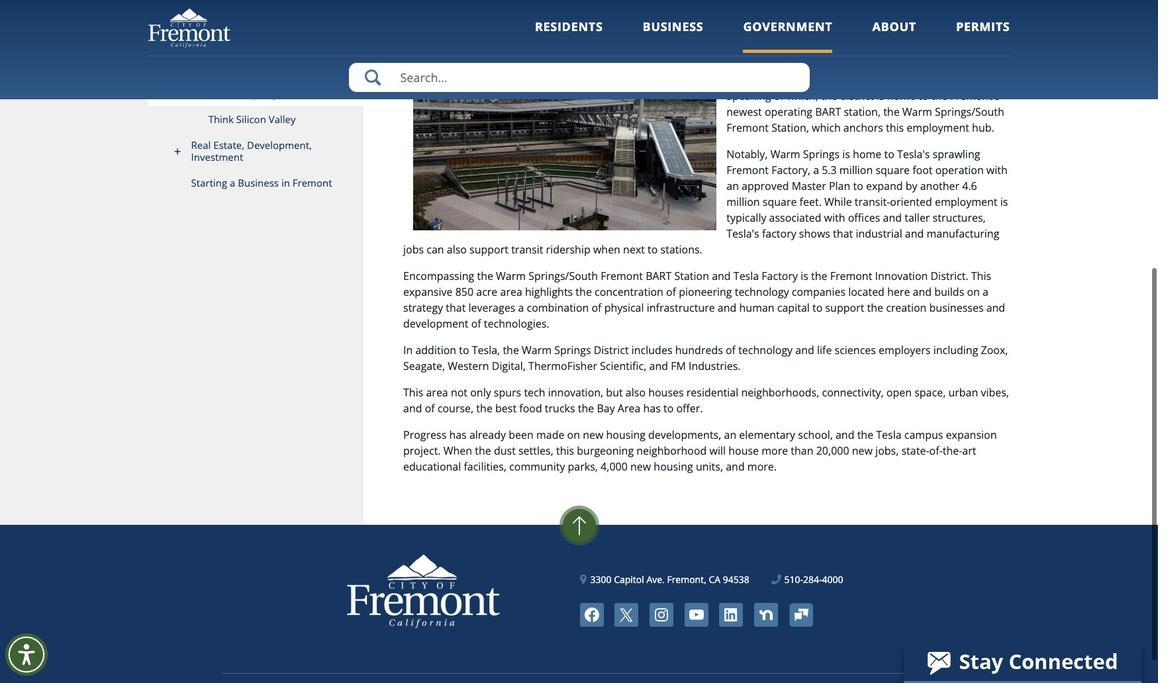 Task type: locate. For each thing, give the bounding box(es) containing it.
to inside this area not only spurs tech innovation, but also houses residential neighborhoods, connectivity, open space, urban vibes, and of course, the best food trucks the bay area has to offer.
[[664, 401, 674, 416]]

in
[[403, 343, 413, 358]]

is
[[877, 89, 885, 103], [843, 147, 850, 162], [1001, 195, 1008, 209], [801, 269, 809, 283]]

0 vertical spatial fremont's
[[911, 0, 961, 8]]

real
[[191, 138, 211, 152]]

expansive
[[403, 285, 453, 299]]

home down anchors
[[853, 147, 882, 162]]

0 vertical spatial employment
[[907, 120, 970, 135]]

0 vertical spatial manufacturing
[[828, 9, 901, 24]]

oriented up needs
[[907, 25, 949, 40]]

support down located
[[826, 301, 865, 315]]

an left approved
[[727, 179, 739, 193]]

0 horizontal spatial tesla's
[[727, 226, 760, 241]]

that inside notably, warm springs is home to tesla's sprawling fremont factory, a 5.3 million square foot operation with an approved master plan to expand by another 4.6 million square feet. while transit-oriented employment is typically associated with offices and taller structures, tesla's factory shows that industrial and manufacturing jobs can also support transit ridership when next to stations.
[[833, 226, 853, 241]]

permits link
[[956, 19, 1010, 53]]

can
[[427, 242, 444, 257]]

housing up burgeoning
[[606, 428, 646, 442]]

bart
[[815, 105, 841, 119], [646, 269, 672, 283]]

0 horizontal spatial district
[[594, 343, 629, 358]]

bart inside the warm springs district combines fremont's continuing legacy of manufacturing and industrial activities with mixed-use and transit-oriented development created specifically with the needs of the 21st century workforce in mind (think local coffee spots, places to raise families, and public transportation). speaking of which, the district is home to the fremont's newest operating bart station, the warm springs/south fremont station, which anchors this employment hub.
[[815, 105, 841, 119]]

fm
[[671, 359, 686, 373]]

to down companies
[[813, 301, 823, 315]]

this right district.
[[971, 269, 992, 283]]

0 vertical spatial an
[[727, 179, 739, 193]]

1 horizontal spatial in
[[843, 57, 852, 71]]

0 horizontal spatial has
[[449, 428, 467, 442]]

capitol
[[614, 573, 644, 586]]

connectivity,
[[822, 385, 884, 400]]

warm up acre
[[496, 269, 526, 283]]

investment
[[191, 150, 243, 164]]

0 vertical spatial has
[[643, 401, 661, 416]]

0 horizontal spatial support
[[470, 242, 509, 257]]

0 vertical spatial support
[[470, 242, 509, 257]]

0 vertical spatial business
[[643, 19, 704, 34]]

a left 5.3
[[813, 163, 819, 177]]

fremont's up hub.
[[951, 89, 1000, 103]]

to down transportation).
[[919, 89, 929, 103]]

this inside the warm springs district combines fremont's continuing legacy of manufacturing and industrial activities with mixed-use and transit-oriented development created specifically with the needs of the 21st century workforce in mind (think local coffee spots, places to raise families, and public transportation). speaking of which, the district is home to the fremont's newest operating bart station, the warm springs/south fremont station, which anchors this employment hub.
[[886, 120, 904, 135]]

think
[[208, 113, 234, 126]]

jobs
[[403, 242, 424, 257]]

in down development,
[[281, 176, 290, 189]]

area inside encompassing the warm springs/south fremont bart station and tesla factory is the fremont innovation district. this expansive 850 acre area highlights the concentration of pioneering technology companies located here and builds on a strategy that leverages a combination of physical infrastructure and human capital to support the creation businesses and development of technologies.
[[500, 285, 522, 299]]

estate,
[[213, 138, 244, 152]]

1 vertical spatial this
[[403, 385, 423, 400]]

factory
[[762, 269, 798, 283]]

tesla's
[[897, 147, 930, 162], [727, 226, 760, 241]]

0 vertical spatial technology
[[735, 285, 789, 299]]

0 horizontal spatial on
[[567, 428, 580, 442]]

urban
[[949, 385, 978, 400]]

on up businesses
[[967, 285, 980, 299]]

of down leverages
[[471, 317, 481, 331]]

units,
[[696, 460, 723, 474]]

1 vertical spatial housing
[[654, 460, 693, 474]]

million up plan
[[840, 163, 873, 177]]

of up "industries." on the right of the page
[[726, 343, 736, 358]]

1 vertical spatial development
[[403, 317, 469, 331]]

springs up thermofisher at the bottom of the page
[[555, 343, 591, 358]]

support
[[470, 242, 509, 257], [826, 301, 865, 315]]

0 vertical spatial also
[[447, 242, 467, 257]]

springs inside in addition to tesla, the warm springs district includes hundreds of technology and life sciences employers including zoox, seagate, western digital, thermofisher scientific, and fm industries.
[[555, 343, 591, 358]]

another
[[920, 179, 960, 193]]

fremont down newest
[[727, 120, 769, 135]]

1 horizontal spatial home
[[887, 89, 916, 103]]

this
[[971, 269, 992, 283], [403, 385, 423, 400]]

residents link
[[535, 19, 603, 53]]

0 horizontal spatial square
[[763, 195, 797, 209]]

a up technologies.
[[518, 301, 524, 315]]

has up when
[[449, 428, 467, 442]]

footer nd icon image
[[754, 603, 778, 627]]

1 horizontal spatial district
[[822, 0, 858, 8]]

manufacturing inside notably, warm springs is home to tesla's sprawling fremont factory, a 5.3 million square foot operation with an approved master plan to expand by another 4.6 million square feet. while transit-oriented employment is typically associated with offices and taller structures, tesla's factory shows that industrial and manufacturing jobs can also support transit ridership when next to stations.
[[927, 226, 1000, 241]]

employment inside the warm springs district combines fremont's continuing legacy of manufacturing and industrial activities with mixed-use and transit-oriented development created specifically with the needs of the 21st century workforce in mind (think local coffee spots, places to raise families, and public transportation). speaking of which, the district is home to the fremont's newest operating bart station, the warm springs/south fremont station, which anchors this employment hub.
[[907, 120, 970, 135]]

0 vertical spatial home
[[887, 89, 916, 103]]

support inside encompassing the warm springs/south fremont bart station and tesla factory is the fremont innovation district. this expansive 850 acre area highlights the concentration of pioneering technology companies located here and builds on a strategy that leverages a combination of physical infrastructure and human capital to support the creation businesses and development of technologies.
[[826, 301, 865, 315]]

0 vertical spatial tesla
[[734, 269, 759, 283]]

1 vertical spatial manufacturing
[[927, 226, 1000, 241]]

1 horizontal spatial housing
[[654, 460, 693, 474]]

a right starting
[[230, 176, 235, 189]]

and up district
[[844, 73, 863, 87]]

1 horizontal spatial tesla
[[876, 428, 902, 442]]

warm up factory,
[[771, 147, 801, 162]]

scientific,
[[600, 359, 647, 373]]

residential
[[687, 385, 739, 400]]

manufacturing down combines
[[828, 9, 901, 24]]

0 horizontal spatial bart
[[646, 269, 672, 283]]

a inside "starting a business in fremont" link
[[230, 176, 235, 189]]

and up 'creation'
[[913, 285, 932, 299]]

parks,
[[568, 460, 598, 474]]

to inside in addition to tesla, the warm springs district includes hundreds of technology and life sciences employers including zoox, seagate, western digital, thermofisher scientific, and fm industries.
[[459, 343, 469, 358]]

1 vertical spatial also
[[626, 385, 646, 400]]

0 vertical spatial oriented
[[907, 25, 949, 40]]

open
[[887, 385, 912, 400]]

bart left station
[[646, 269, 672, 283]]

a
[[813, 163, 819, 177], [230, 176, 235, 189], [983, 285, 989, 299], [518, 301, 524, 315]]

area
[[618, 401, 641, 416]]

area
[[500, 285, 522, 299], [426, 385, 448, 400]]

this right anchors
[[886, 120, 904, 135]]

speaking
[[727, 89, 771, 103]]

2 horizontal spatial new
[[852, 444, 873, 458]]

1 vertical spatial tesla's
[[727, 226, 760, 241]]

this down seagate, in the left bottom of the page
[[403, 385, 423, 400]]

1 horizontal spatial support
[[826, 301, 865, 315]]

on
[[967, 285, 980, 299], [567, 428, 580, 442]]

industrial up needs
[[925, 9, 972, 24]]

which,
[[787, 89, 819, 103]]

support inside notably, warm springs is home to tesla's sprawling fremont factory, a 5.3 million square foot operation with an approved master plan to expand by another 4.6 million square feet. while transit-oriented employment is typically associated with offices and taller structures, tesla's factory shows that industrial and manufacturing jobs can also support transit ridership when next to stations.
[[470, 242, 509, 257]]

pioneering
[[679, 285, 732, 299]]

technology up 'human'
[[735, 285, 789, 299]]

1 vertical spatial springs/south
[[529, 269, 598, 283]]

area right acre
[[500, 285, 522, 299]]

0 horizontal spatial also
[[447, 242, 467, 257]]

the
[[915, 41, 931, 56], [979, 41, 995, 56], [821, 89, 838, 103], [932, 89, 948, 103], [884, 105, 900, 119], [477, 269, 493, 283], [811, 269, 828, 283], [576, 285, 592, 299], [867, 301, 884, 315], [503, 343, 519, 358], [476, 401, 493, 416], [578, 401, 594, 416], [857, 428, 874, 442], [475, 444, 491, 458]]

1 horizontal spatial manufacturing
[[927, 226, 1000, 241]]

home down public
[[887, 89, 916, 103]]

transit- down combines
[[872, 25, 907, 40]]

1 horizontal spatial bart
[[815, 105, 841, 119]]

fremont inside the warm springs district combines fremont's continuing legacy of manufacturing and industrial activities with mixed-use and transit-oriented development created specifically with the needs of the 21st century workforce in mind (think local coffee spots, places to raise families, and public transportation). speaking of which, the district is home to the fremont's newest operating bart station, the warm springs/south fremont station, which anchors this employment hub.
[[727, 120, 769, 135]]

0 vertical spatial in
[[843, 57, 852, 71]]

1 vertical spatial this
[[556, 444, 574, 458]]

0 vertical spatial square
[[876, 163, 910, 177]]

1 vertical spatial industrial
[[856, 226, 903, 241]]

and down 'taller'
[[905, 226, 924, 241]]

a up businesses
[[983, 285, 989, 299]]

that inside encompassing the warm springs/south fremont bart station and tesla factory is the fremont innovation district. this expansive 850 acre area highlights the concentration of pioneering technology companies located here and builds on a strategy that leverages a combination of physical infrastructure and human capital to support the creation businesses and development of technologies.
[[446, 301, 466, 315]]

1 horizontal spatial million
[[840, 163, 873, 177]]

1 vertical spatial on
[[567, 428, 580, 442]]

1 vertical spatial transit-
[[855, 195, 890, 209]]

but
[[606, 385, 623, 400]]

starting a business in fremont link
[[148, 170, 364, 196]]

local
[[914, 57, 937, 71]]

springs up legacy
[[783, 0, 820, 8]]

district
[[822, 0, 858, 8], [594, 343, 629, 358]]

concentration
[[595, 285, 664, 299]]

a inside notably, warm springs is home to tesla's sprawling fremont factory, a 5.3 million square foot operation with an approved master plan to expand by another 4.6 million square feet. while transit-oriented employment is typically associated with offices and taller structures, tesla's factory shows that industrial and manufacturing jobs can also support transit ridership when next to stations.
[[813, 163, 819, 177]]

1 vertical spatial technology
[[739, 343, 793, 358]]

0 vertical spatial transit-
[[872, 25, 907, 40]]

educational
[[403, 460, 461, 474]]

tesla up "jobs,"
[[876, 428, 902, 442]]

employment inside notably, warm springs is home to tesla's sprawling fremont factory, a 5.3 million square foot operation with an approved master plan to expand by another 4.6 million square feet. while transit-oriented employment is typically associated with offices and taller structures, tesla's factory shows that industrial and manufacturing jobs can also support transit ridership when next to stations.
[[935, 195, 998, 209]]

fremont's up needs
[[911, 0, 961, 8]]

plan
[[829, 179, 851, 193]]

0 horizontal spatial springs/south
[[529, 269, 598, 283]]

factory
[[762, 226, 797, 241]]

by
[[906, 179, 918, 193]]

mixed-
[[796, 25, 830, 40]]

0 horizontal spatial manufacturing
[[828, 9, 901, 24]]

1 vertical spatial bart
[[646, 269, 672, 283]]

notably,
[[727, 147, 768, 162]]

combination
[[527, 301, 589, 315]]

manufacturing down structures,
[[927, 226, 1000, 241]]

neighborhood
[[637, 444, 707, 458]]

0 horizontal spatial business
[[238, 176, 279, 189]]

1 vertical spatial employment
[[935, 195, 998, 209]]

technology down 'human'
[[739, 343, 793, 358]]

0 vertical spatial new
[[583, 428, 604, 442]]

industrial
[[925, 9, 972, 24], [856, 226, 903, 241]]

jobs,
[[876, 444, 899, 458]]

industrial down the offices
[[856, 226, 903, 241]]

to up expand
[[885, 147, 895, 162]]

(think
[[883, 57, 911, 71]]

1 horizontal spatial area
[[500, 285, 522, 299]]

0 vertical spatial tesla's
[[897, 147, 930, 162]]

development inside encompassing the warm springs/south fremont bart station and tesla factory is the fremont innovation district. this expansive 850 acre area highlights the concentration of pioneering technology companies located here and builds on a strategy that leverages a combination of physical infrastructure and human capital to support the creation businesses and development of technologies.
[[403, 317, 469, 331]]

1 vertical spatial tesla
[[876, 428, 902, 442]]

warm springs
[[217, 87, 282, 100]]

million up typically
[[727, 195, 760, 209]]

1 vertical spatial oriented
[[890, 195, 932, 209]]

located
[[849, 285, 885, 299]]

structures,
[[933, 211, 986, 225]]

more.
[[748, 460, 777, 474]]

has inside this area not only spurs tech innovation, but also houses residential neighborhoods, connectivity, open space, urban vibes, and of course, the best food trucks the bay area has to offer.
[[643, 401, 661, 416]]

with down legacy
[[772, 25, 794, 40]]

1 horizontal spatial on
[[967, 285, 980, 299]]

not
[[451, 385, 468, 400]]

also up area
[[626, 385, 646, 400]]

springs/south up hub.
[[935, 105, 1005, 119]]

development inside the warm springs district combines fremont's continuing legacy of manufacturing and industrial activities with mixed-use and transit-oriented development created specifically with the needs of the 21st century workforce in mind (think local coffee spots, places to raise families, and public transportation). speaking of which, the district is home to the fremont's newest operating bart station, the warm springs/south fremont station, which anchors this employment hub.
[[727, 41, 792, 56]]

housing
[[606, 428, 646, 442], [654, 460, 693, 474]]

1 horizontal spatial new
[[631, 460, 651, 474]]

the up digital,
[[503, 343, 519, 358]]

1 horizontal spatial development
[[727, 41, 792, 56]]

0 vertical spatial bart
[[815, 105, 841, 119]]

springs inside the warm springs district combines fremont's continuing legacy of manufacturing and industrial activities with mixed-use and transit-oriented development created specifically with the needs of the 21st century workforce in mind (think local coffee spots, places to raise families, and public transportation). speaking of which, the district is home to the fremont's newest operating bart station, the warm springs/south fremont station, which anchors this employment hub.
[[783, 0, 820, 8]]

warm up thermofisher at the bottom of the page
[[522, 343, 552, 358]]

residents
[[535, 19, 603, 34]]

1 vertical spatial square
[[763, 195, 797, 209]]

this inside this area not only spurs tech innovation, but also houses residential neighborhoods, connectivity, open space, urban vibes, and of course, the best food trucks the bay area has to offer.
[[403, 385, 423, 400]]

1 horizontal spatial springs/south
[[935, 105, 1005, 119]]

district up the scientific,
[[594, 343, 629, 358]]

0 horizontal spatial million
[[727, 195, 760, 209]]

the inside in addition to tesla, the warm springs district includes hundreds of technology and life sciences employers including zoox, seagate, western digital, thermofisher scientific, and fm industries.
[[503, 343, 519, 358]]

springs/south inside the warm springs district combines fremont's continuing legacy of manufacturing and industrial activities with mixed-use and transit-oriented development created specifically with the needs of the 21st century workforce in mind (think local coffee spots, places to raise families, and public transportation). speaking of which, the district is home to the fremont's newest operating bart station, the warm springs/south fremont station, which anchors this employment hub.
[[935, 105, 1005, 119]]

fremont up concentration
[[601, 269, 643, 283]]

tesla's down typically
[[727, 226, 760, 241]]

new right 4,000
[[631, 460, 651, 474]]

to up "western"
[[459, 343, 469, 358]]

human
[[740, 301, 775, 315]]

technology inside encompassing the warm springs/south fremont bart station and tesla factory is the fremont innovation district. this expansive 850 acre area highlights the concentration of pioneering technology companies located here and builds on a strategy that leverages a combination of physical infrastructure and human capital to support the creation businesses and development of technologies.
[[735, 285, 789, 299]]

1 horizontal spatial has
[[643, 401, 661, 416]]

home inside the warm springs district combines fremont's continuing legacy of manufacturing and industrial activities with mixed-use and transit-oriented development created specifically with the needs of the 21st century workforce in mind (think local coffee spots, places to raise families, and public transportation). speaking of which, the district is home to the fremont's newest operating bart station, the warm springs/south fremont station, which anchors this employment hub.
[[887, 89, 916, 103]]

footer ig icon image
[[650, 603, 674, 627]]

0 horizontal spatial in
[[281, 176, 290, 189]]

0 vertical spatial area
[[500, 285, 522, 299]]

of-
[[930, 444, 943, 458]]

square down approved
[[763, 195, 797, 209]]

springs up 5.3
[[803, 147, 840, 162]]

the right station,
[[884, 105, 900, 119]]

an
[[727, 179, 739, 193], [724, 428, 737, 442]]

technology inside in addition to tesla, the warm springs district includes hundreds of technology and life sciences employers including zoox, seagate, western digital, thermofisher scientific, and fm industries.
[[739, 343, 793, 358]]

support left transit
[[470, 242, 509, 257]]

silicon
[[236, 113, 266, 126]]

0 vertical spatial million
[[840, 163, 873, 177]]

and up progress at the left bottom of page
[[403, 401, 422, 416]]

employment up the sprawling
[[907, 120, 970, 135]]

to right plan
[[853, 179, 864, 193]]

development down strategy
[[403, 317, 469, 331]]

in
[[843, 57, 852, 71], [281, 176, 290, 189]]

in left mind
[[843, 57, 852, 71]]

0 horizontal spatial development
[[403, 317, 469, 331]]

including
[[934, 343, 978, 358]]

think silicon valley
[[208, 113, 296, 126]]

manufacturing inside the warm springs district combines fremont's continuing legacy of manufacturing and industrial activities with mixed-use and transit-oriented development created specifically with the needs of the 21st century workforce in mind (think local coffee spots, places to raise families, and public transportation). speaking of which, the district is home to the fremont's newest operating bart station, the warm springs/south fremont station, which anchors this employment hub.
[[828, 9, 901, 24]]

to right the next on the right top of page
[[648, 242, 658, 257]]

0 vertical spatial housing
[[606, 428, 646, 442]]

of up mixed-
[[815, 9, 825, 24]]

2 vertical spatial new
[[631, 460, 651, 474]]

0 horizontal spatial area
[[426, 385, 448, 400]]

1 vertical spatial support
[[826, 301, 865, 315]]

springs/south up highlights
[[529, 269, 598, 283]]

the up spots,
[[979, 41, 995, 56]]

fremont
[[727, 120, 769, 135], [727, 163, 769, 177], [293, 176, 332, 189], [601, 269, 643, 283], [830, 269, 873, 283]]

0 horizontal spatial new
[[583, 428, 604, 442]]

1 vertical spatial million
[[727, 195, 760, 209]]

only
[[470, 385, 491, 400]]

1 vertical spatial area
[[426, 385, 448, 400]]

1 horizontal spatial also
[[626, 385, 646, 400]]

0 horizontal spatial this
[[403, 385, 423, 400]]

an inside progress has already been made on new housing developments, an elementary school, and the tesla campus expansion project. when the dust settles, this burgeoning neighborhood will house more than 20,000 new jobs, state-of-the-art educational facilities, community parks, 4,000 new housing units, and more.
[[724, 428, 737, 442]]

1 horizontal spatial business
[[643, 19, 704, 34]]

1 vertical spatial an
[[724, 428, 737, 442]]

combines
[[860, 0, 908, 8]]

1 vertical spatial has
[[449, 428, 467, 442]]

stations.
[[661, 242, 703, 257]]

1 horizontal spatial this
[[971, 269, 992, 283]]

of left physical in the top right of the page
[[592, 301, 602, 315]]

0 vertical spatial industrial
[[925, 9, 972, 24]]

has inside progress has already been made on new housing developments, an elementary school, and the tesla campus expansion project. when the dust settles, this burgeoning neighborhood will house more than 20,000 new jobs, state-of-the-art educational facilities, community parks, 4,000 new housing units, and more.
[[449, 428, 467, 442]]

of left the course,
[[425, 401, 435, 416]]

and left 'taller'
[[883, 211, 902, 225]]

industrial inside the warm springs district combines fremont's continuing legacy of manufacturing and industrial activities with mixed-use and transit-oriented development created specifically with the needs of the 21st century workforce in mind (think local coffee spots, places to raise families, and public transportation). speaking of which, the district is home to the fremont's newest operating bart station, the warm springs/south fremont station, which anchors this employment hub.
[[925, 9, 972, 24]]

ave.
[[647, 573, 665, 586]]

operation
[[936, 163, 984, 177]]

0 vertical spatial that
[[833, 226, 853, 241]]

1 horizontal spatial this
[[886, 120, 904, 135]]

fremont down notably,
[[727, 163, 769, 177]]

0 vertical spatial on
[[967, 285, 980, 299]]

tesla up 'human'
[[734, 269, 759, 283]]

that down "850"
[[446, 301, 466, 315]]

and down includes
[[649, 359, 668, 373]]

footer tw icon image
[[615, 603, 639, 627]]

0 horizontal spatial this
[[556, 444, 574, 458]]

about
[[873, 19, 917, 34]]

of inside in addition to tesla, the warm springs district includes hundreds of technology and life sciences employers including zoox, seagate, western digital, thermofisher scientific, and fm industries.
[[726, 343, 736, 358]]

to down houses
[[664, 401, 674, 416]]

settles,
[[519, 444, 554, 458]]

94538
[[723, 573, 750, 586]]

that
[[833, 226, 853, 241], [446, 301, 466, 315]]

4000
[[822, 573, 843, 586]]

0 horizontal spatial industrial
[[856, 226, 903, 241]]

of down raise
[[774, 89, 784, 103]]

the down located
[[867, 301, 884, 315]]

1 vertical spatial district
[[594, 343, 629, 358]]

1 vertical spatial that
[[446, 301, 466, 315]]

0 vertical spatial springs/south
[[935, 105, 1005, 119]]

transit-
[[872, 25, 907, 40], [855, 195, 890, 209]]

1 vertical spatial home
[[853, 147, 882, 162]]

1 horizontal spatial industrial
[[925, 9, 972, 24]]

of
[[815, 9, 825, 24], [966, 41, 976, 56], [774, 89, 784, 103], [666, 285, 676, 299], [592, 301, 602, 315], [471, 317, 481, 331], [726, 343, 736, 358], [425, 401, 435, 416]]

development up century on the top right of the page
[[727, 41, 792, 56]]

permits
[[956, 19, 1010, 34]]

with right the operation
[[987, 163, 1008, 177]]

also right can
[[447, 242, 467, 257]]

employment down 4.6
[[935, 195, 998, 209]]

0 vertical spatial this
[[971, 269, 992, 283]]

oriented inside notably, warm springs is home to tesla's sprawling fremont factory, a 5.3 million square foot operation with an approved master plan to expand by another 4.6 million square feet. while transit-oriented employment is typically associated with offices and taller structures, tesla's factory shows that industrial and manufacturing jobs can also support transit ridership when next to stations.
[[890, 195, 932, 209]]

oriented down by
[[890, 195, 932, 209]]

anchors
[[844, 120, 883, 135]]

an up will
[[724, 428, 737, 442]]

0 horizontal spatial home
[[853, 147, 882, 162]]



Task type: describe. For each thing, give the bounding box(es) containing it.
transit- inside notably, warm springs is home to tesla's sprawling fremont factory, a 5.3 million square foot operation with an approved master plan to expand by another 4.6 million square feet. while transit-oriented employment is typically associated with offices and taller structures, tesla's factory shows that industrial and manufacturing jobs can also support transit ridership when next to stations.
[[855, 195, 890, 209]]

station,
[[844, 105, 881, 119]]

valley
[[269, 113, 296, 126]]

zoox,
[[981, 343, 1008, 358]]

companies
[[792, 285, 846, 299]]

newest
[[727, 105, 762, 119]]

1 horizontal spatial square
[[876, 163, 910, 177]]

highlights
[[525, 285, 573, 299]]

1 vertical spatial new
[[852, 444, 873, 458]]

creation
[[886, 301, 927, 315]]

the up local
[[915, 41, 931, 56]]

in inside the warm springs district combines fremont's continuing legacy of manufacturing and industrial activities with mixed-use and transit-oriented development created specifically with the needs of the 21st century workforce in mind (think local coffee spots, places to raise families, and public transportation). speaking of which, the district is home to the fremont's newest operating bart station, the warm springs/south fremont station, which anchors this employment hub.
[[843, 57, 852, 71]]

this inside encompassing the warm springs/south fremont bart station and tesla factory is the fremont innovation district. this expansive 850 acre area highlights the concentration of pioneering technology companies located here and builds on a strategy that leverages a combination of physical infrastructure and human capital to support the creation businesses and development of technologies.
[[971, 269, 992, 283]]

4,000
[[601, 460, 628, 474]]

the up acre
[[477, 269, 493, 283]]

springs/south inside encompassing the warm springs/south fremont bart station and tesla factory is the fremont innovation district. this expansive 850 acre area highlights the concentration of pioneering technology companies located here and builds on a strategy that leverages a combination of physical infrastructure and human capital to support the creation businesses and development of technologies.
[[529, 269, 598, 283]]

industrial inside notably, warm springs is home to tesla's sprawling fremont factory, a 5.3 million square foot operation with an approved master plan to expand by another 4.6 million square feet. while transit-oriented employment is typically associated with offices and taller structures, tesla's factory shows that industrial and manufacturing jobs can also support transit ridership when next to stations.
[[856, 226, 903, 241]]

of inside this area not only spurs tech innovation, but also houses residential neighborhoods, connectivity, open space, urban vibes, and of course, the best food trucks the bay area has to offer.
[[425, 401, 435, 416]]

industries.
[[689, 359, 741, 373]]

innovation,
[[548, 385, 604, 400]]

sprawling
[[933, 147, 981, 162]]

addition
[[416, 343, 456, 358]]

hub.
[[972, 120, 995, 135]]

21st
[[727, 57, 748, 71]]

and down pioneering
[[718, 301, 737, 315]]

view of west access bridge and plaza, warm springs bart station and east bay hills under clouds image
[[413, 3, 717, 230]]

master
[[792, 179, 826, 193]]

coffee
[[940, 57, 970, 71]]

operating
[[765, 105, 813, 119]]

0 horizontal spatial housing
[[606, 428, 646, 442]]

and right businesses
[[987, 301, 1006, 315]]

and up pioneering
[[712, 269, 731, 283]]

the up companies
[[811, 269, 828, 283]]

to down century on the top right of the page
[[761, 73, 771, 87]]

district
[[840, 89, 874, 103]]

next
[[623, 242, 645, 257]]

fremont down development,
[[293, 176, 332, 189]]

warm inside in addition to tesla, the warm springs district includes hundreds of technology and life sciences employers including zoox, seagate, western digital, thermofisher scientific, and fm industries.
[[522, 343, 552, 358]]

is inside encompassing the warm springs/south fremont bart station and tesla factory is the fremont innovation district. this expansive 850 acre area highlights the concentration of pioneering technology companies located here and builds on a strategy that leverages a combination of physical infrastructure and human capital to support the creation businesses and development of technologies.
[[801, 269, 809, 283]]

on inside encompassing the warm springs/south fremont bart station and tesla factory is the fremont innovation district. this expansive 850 acre area highlights the concentration of pioneering technology companies located here and builds on a strategy that leverages a combination of physical infrastructure and human capital to support the creation businesses and development of technologies.
[[967, 285, 980, 299]]

starting a business in fremont
[[191, 176, 332, 189]]

and down combines
[[903, 9, 922, 24]]

stay connected image
[[904, 644, 1141, 682]]

warm inside notably, warm springs is home to tesla's sprawling fremont factory, a 5.3 million square foot operation with an approved master plan to expand by another 4.6 million square feet. while transit-oriented employment is typically associated with offices and taller structures, tesla's factory shows that industrial and manufacturing jobs can also support transit ridership when next to stations.
[[771, 147, 801, 162]]

and down the house in the bottom of the page
[[726, 460, 745, 474]]

than
[[791, 444, 814, 458]]

starting
[[191, 176, 227, 189]]

the warm springs district combines fremont's continuing legacy of manufacturing and industrial activities with mixed-use and transit-oriented development created specifically with the needs of the 21st century workforce in mind (think local coffee spots, places to raise families, and public transportation). speaking of which, the district is home to the fremont's newest operating bart station, the warm springs/south fremont station, which anchors this employment hub.
[[727, 0, 1005, 135]]

mind
[[855, 57, 881, 71]]

and inside this area not only spurs tech innovation, but also houses residential neighborhoods, connectivity, open space, urban vibes, and of course, the best food trucks the bay area has to offer.
[[403, 401, 422, 416]]

the down connectivity,
[[857, 428, 874, 442]]

foot
[[913, 163, 933, 177]]

footer fb icon image
[[580, 603, 604, 627]]

is inside the warm springs district combines fremont's continuing legacy of manufacturing and industrial activities with mixed-use and transit-oriented development created specifically with the needs of the 21st century workforce in mind (think local coffee spots, places to raise families, and public transportation). speaking of which, the district is home to the fremont's newest operating bart station, the warm springs/south fremont station, which anchors this employment hub.
[[877, 89, 885, 103]]

springs inside notably, warm springs is home to tesla's sprawling fremont factory, a 5.3 million square foot operation with an approved master plan to expand by another 4.6 million square feet. while transit-oriented employment is typically associated with offices and taller structures, tesla's factory shows that industrial and manufacturing jobs can also support transit ridership when next to stations.
[[803, 147, 840, 162]]

which
[[812, 120, 841, 135]]

850
[[455, 285, 474, 299]]

on inside progress has already been made on new housing developments, an elementary school, and the tesla campus expansion project. when the dust settles, this burgeoning neighborhood will house more than 20,000 new jobs, state-of-the-art educational facilities, community parks, 4,000 new housing units, and more.
[[567, 428, 580, 442]]

area inside this area not only spurs tech innovation, but also houses residential neighborhoods, connectivity, open space, urban vibes, and of course, the best food trucks the bay area has to offer.
[[426, 385, 448, 400]]

transit- inside the warm springs district combines fremont's continuing legacy of manufacturing and industrial activities with mixed-use and transit-oriented development created specifically with the needs of the 21st century workforce in mind (think local coffee spots, places to raise families, and public transportation). speaking of which, the district is home to the fremont's newest operating bart station, the warm springs/south fremont station, which anchors this employment hub.
[[872, 25, 907, 40]]

district inside in addition to tesla, the warm springs district includes hundreds of technology and life sciences employers including zoox, seagate, western digital, thermofisher scientific, and fm industries.
[[594, 343, 629, 358]]

Search text field
[[349, 63, 810, 92]]

course,
[[438, 401, 474, 416]]

art
[[963, 444, 977, 458]]

taller
[[905, 211, 930, 225]]

footer yt icon image
[[685, 603, 708, 627]]

also inside notably, warm springs is home to tesla's sprawling fremont factory, a 5.3 million square foot operation with an approved master plan to expand by another 4.6 million square feet. while transit-oriented employment is typically associated with offices and taller structures, tesla's factory shows that industrial and manufacturing jobs can also support transit ridership when next to stations.
[[447, 242, 467, 257]]

real estate, development, investment
[[191, 138, 312, 164]]

tesla,
[[472, 343, 500, 358]]

fremont,
[[667, 573, 707, 586]]

with down while
[[824, 211, 845, 225]]

when
[[444, 444, 472, 458]]

and up the 20,000 on the right bottom
[[836, 428, 855, 442]]

approved
[[742, 179, 789, 193]]

tesla inside progress has already been made on new housing developments, an elementary school, and the tesla campus expansion project. when the dust settles, this burgeoning neighborhood will house more than 20,000 new jobs, state-of-the-art educational facilities, community parks, 4,000 new housing units, and more.
[[876, 428, 902, 442]]

1 vertical spatial fremont's
[[951, 89, 1000, 103]]

and up specifically
[[850, 25, 869, 40]]

food
[[519, 401, 542, 416]]

of up infrastructure
[[666, 285, 676, 299]]

and left "life"
[[796, 343, 815, 358]]

also inside this area not only spurs tech innovation, but also houses residential neighborhoods, connectivity, open space, urban vibes, and of course, the best food trucks the bay area has to offer.
[[626, 385, 646, 400]]

an inside notably, warm springs is home to tesla's sprawling fremont factory, a 5.3 million square foot operation with an approved master plan to expand by another 4.6 million square feet. while transit-oriented employment is typically associated with offices and taller structures, tesla's factory shows that industrial and manufacturing jobs can also support transit ridership when next to stations.
[[727, 179, 739, 193]]

thermofisher
[[529, 359, 597, 373]]

fremont inside notably, warm springs is home to tesla's sprawling fremont factory, a 5.3 million square foot operation with an approved master plan to expand by another 4.6 million square feet. while transit-oriented employment is typically associated with offices and taller structures, tesla's factory shows that industrial and manufacturing jobs can also support transit ridership when next to stations.
[[727, 163, 769, 177]]

the down only
[[476, 401, 493, 416]]

public
[[866, 73, 895, 87]]

encompassing the warm springs/south fremont bart station and tesla factory is the fremont innovation district. this expansive 850 acre area highlights the concentration of pioneering technology companies located here and builds on a strategy that leverages a combination of physical infrastructure and human capital to support the creation businesses and development of technologies.
[[403, 269, 1006, 331]]

trucks
[[545, 401, 575, 416]]

1 vertical spatial in
[[281, 176, 290, 189]]

1 horizontal spatial tesla's
[[897, 147, 930, 162]]

sciences
[[835, 343, 876, 358]]

capital
[[777, 301, 810, 315]]

the down transportation).
[[932, 89, 948, 103]]

the up combination
[[576, 285, 592, 299]]

warm up continuing
[[751, 0, 780, 8]]

transit
[[511, 242, 543, 257]]

springs up "think silicon valley" link
[[248, 87, 282, 100]]

notably, warm springs is home to tesla's sprawling fremont factory, a 5.3 million square foot operation with an approved master plan to expand by another 4.6 million square feet. while transit-oriented employment is typically associated with offices and taller structures, tesla's factory shows that industrial and manufacturing jobs can also support transit ridership when next to stations.
[[403, 147, 1008, 257]]

warm up the think
[[217, 87, 245, 100]]

station,
[[772, 120, 809, 135]]

dust
[[494, 444, 516, 458]]

state-
[[902, 444, 930, 458]]

510-284-4000 link
[[772, 573, 843, 587]]

infrastructure
[[647, 301, 715, 315]]

warm inside encompassing the warm springs/south fremont bart station and tesla factory is the fremont innovation district. this expansive 850 acre area highlights the concentration of pioneering technology companies located here and builds on a strategy that leverages a combination of physical infrastructure and human capital to support the creation businesses and development of technologies.
[[496, 269, 526, 283]]

this inside progress has already been made on new housing developments, an elementary school, and the tesla campus expansion project. when the dust settles, this burgeoning neighborhood will house more than 20,000 new jobs, state-of-the-art educational facilities, community parks, 4,000 new housing units, and more.
[[556, 444, 574, 458]]

3300 capitol ave. fremont, ca 94538 link
[[581, 573, 750, 587]]

tesla inside encompassing the warm springs/south fremont bart station and tesla factory is the fremont innovation district. this expansive 850 acre area highlights the concentration of pioneering technology companies located here and builds on a strategy that leverages a combination of physical infrastructure and human capital to support the creation businesses and development of technologies.
[[734, 269, 759, 283]]

the down the families, on the top right of the page
[[821, 89, 838, 103]]

progress
[[403, 428, 447, 442]]

home inside notably, warm springs is home to tesla's sprawling fremont factory, a 5.3 million square foot operation with an approved master plan to expand by another 4.6 million square feet. while transit-oriented employment is typically associated with offices and taller structures, tesla's factory shows that industrial and manufacturing jobs can also support transit ridership when next to stations.
[[853, 147, 882, 162]]

community
[[509, 460, 565, 474]]

warm down transportation).
[[903, 105, 932, 119]]

to inside encompassing the warm springs/south fremont bart station and tesla factory is the fremont innovation district. this expansive 850 acre area highlights the concentration of pioneering technology companies located here and builds on a strategy that leverages a combination of physical infrastructure and human capital to support the creation businesses and development of technologies.
[[813, 301, 823, 315]]

burgeoning
[[577, 444, 634, 458]]

oriented inside the warm springs district combines fremont's continuing legacy of manufacturing and industrial activities with mixed-use and transit-oriented development created specifically with the needs of the 21st century workforce in mind (think local coffee spots, places to raise families, and public transportation). speaking of which, the district is home to the fremont's newest operating bart station, the warm springs/south fremont station, which anchors this employment hub.
[[907, 25, 949, 40]]

think silicon valley link
[[148, 107, 364, 132]]

footer my icon image
[[789, 603, 813, 627]]

feet.
[[800, 195, 822, 209]]

fremont up located
[[830, 269, 873, 283]]

houses
[[649, 385, 684, 400]]

life
[[817, 343, 832, 358]]

the up 'facilities,'
[[475, 444, 491, 458]]

transportation).
[[898, 73, 976, 87]]

tech
[[524, 385, 545, 400]]

made
[[536, 428, 565, 442]]

district.
[[931, 269, 969, 283]]

hundreds
[[675, 343, 723, 358]]

of right needs
[[966, 41, 976, 56]]

neighborhoods,
[[741, 385, 820, 400]]

ridership
[[546, 242, 591, 257]]

the
[[729, 0, 748, 8]]

the down innovation,
[[578, 401, 594, 416]]

created
[[795, 41, 832, 56]]

with up the (think
[[891, 41, 912, 56]]

footer li icon image
[[719, 603, 743, 627]]

district inside the warm springs district combines fremont's continuing legacy of manufacturing and industrial activities with mixed-use and transit-oriented development created specifically with the needs of the 21st century workforce in mind (think local coffee spots, places to raise families, and public transportation). speaking of which, the district is home to the fremont's newest operating bart station, the warm springs/south fremont station, which anchors this employment hub.
[[822, 0, 858, 8]]

elementary
[[739, 428, 796, 442]]

bart inside encompassing the warm springs/south fremont bart station and tesla factory is the fremont innovation district. this expansive 850 acre area highlights the concentration of pioneering technology companies located here and builds on a strategy that leverages a combination of physical infrastructure and human capital to support the creation businesses and development of technologies.
[[646, 269, 672, 283]]

spots,
[[973, 57, 1002, 71]]

development,
[[247, 138, 312, 152]]

western
[[448, 359, 489, 373]]

associated
[[769, 211, 822, 225]]

workforce
[[791, 57, 840, 71]]

1 vertical spatial business
[[238, 176, 279, 189]]

innovation
[[875, 269, 928, 283]]

offices
[[848, 211, 881, 225]]



Task type: vqa. For each thing, say whether or not it's contained in the screenshot.
area within the Encompassing the Warm Springs/South Fremont BART Station and Tesla Factory is the Fremont Innovation District. This expansive 850 acre area highlights the concentration of pioneering technology companies located here and builds on a strategy that leverages a combination of physical infrastructure and human capital to support the creation businesses and development of technologies.
yes



